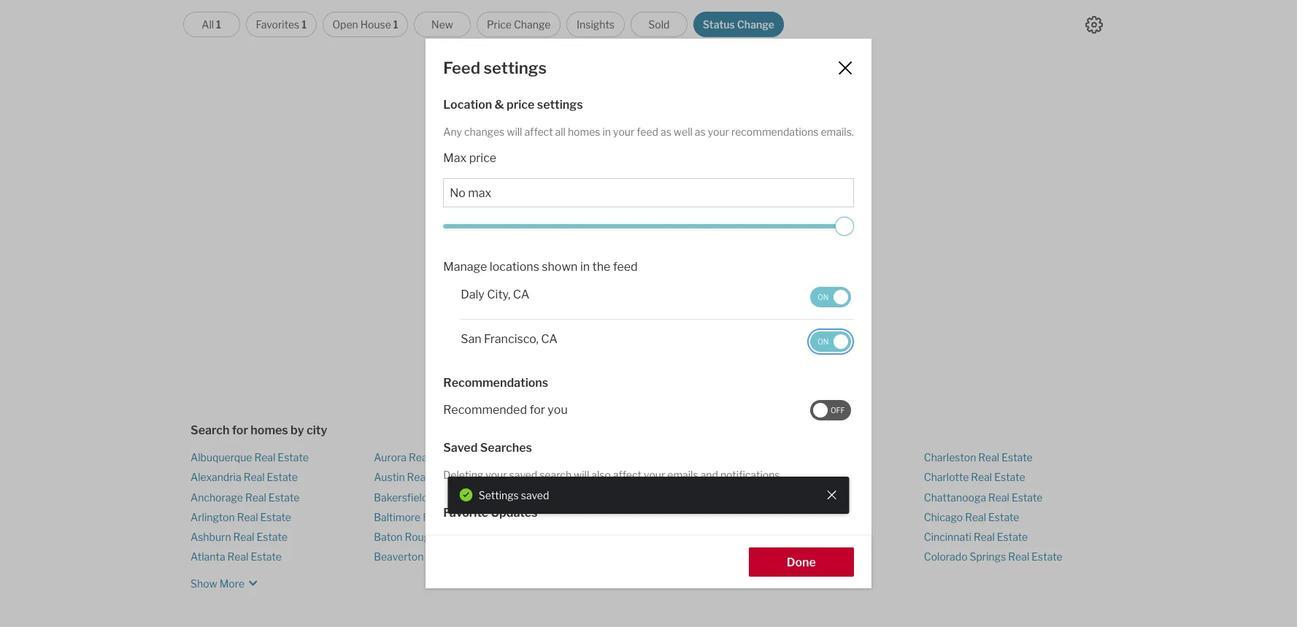 Task type: vqa. For each thing, say whether or not it's contained in the screenshot.
Bakersfield at the left of page
yes



Task type: describe. For each thing, give the bounding box(es) containing it.
building
[[497, 250, 540, 264]]

estate for alexandria real estate
[[267, 471, 298, 484]]

any changes will affect all homes in your feed as well as your recommendations emails.
[[443, 125, 854, 138]]

1 inside open house radio
[[393, 18, 398, 31]]

coral
[[768, 531, 793, 543]]

birmingham real estate link
[[557, 471, 672, 484]]

recommended
[[443, 403, 527, 417]]

baltimore real estate
[[374, 511, 477, 523]]

1 as from the left
[[661, 125, 672, 138]]

atlanta real estate link
[[191, 551, 282, 563]]

saved searches
[[443, 441, 532, 455]]

settings
[[479, 489, 519, 501]]

atlanta
[[191, 551, 225, 563]]

ca for daly city, ca
[[513, 288, 530, 302]]

submit search image
[[806, 286, 817, 298]]

ashburn
[[191, 531, 231, 543]]

charlotte real estate
[[924, 471, 1026, 484]]

estate for cincinnati real estate
[[997, 531, 1028, 543]]

max
[[443, 151, 467, 165]]

estate for austin real estate
[[430, 471, 461, 484]]

estate for brentwood real estate
[[820, 471, 851, 484]]

1 for favorites 1
[[302, 18, 307, 31]]

1 vertical spatial will
[[574, 469, 590, 481]]

done button
[[749, 548, 854, 577]]

estate for arlington real estate
[[260, 511, 291, 523]]

charleston real estate link
[[924, 451, 1033, 464]]

feed down 'no' at the left of the page
[[569, 250, 594, 264]]

real for boston real estate
[[594, 531, 615, 543]]

real for chattanooga real estate
[[989, 491, 1010, 504]]

san
[[461, 332, 482, 346]]

also
[[592, 469, 611, 481]]

updates
[[601, 222, 663, 241]]

all 1
[[202, 18, 221, 31]]

your down the favorite updates
[[484, 534, 505, 546]]

Max price slider range field
[[443, 217, 854, 236]]

notifications.
[[721, 469, 782, 481]]

burlington real estate
[[741, 511, 847, 523]]

estate for chattanooga real estate
[[1012, 491, 1043, 504]]

more
[[220, 577, 245, 590]]

san francisco, ca
[[461, 332, 558, 346]]

Favorites radio
[[246, 12, 317, 37]]

deleting your saved search will also affect your emails and notifications.
[[443, 469, 782, 481]]

estate for bakersfield real estate
[[454, 491, 485, 504]]

group
[[609, 534, 637, 546]]

real for charlotte real estate
[[971, 471, 993, 484]]

insights
[[577, 18, 615, 31]]

burlington
[[741, 511, 791, 523]]

price change
[[487, 18, 551, 31]]

no updates found
[[576, 222, 711, 241]]

austin real estate
[[374, 471, 461, 484]]

option group containing all
[[183, 12, 784, 37]]

daly city, ca
[[461, 288, 530, 302]]

chandler real estate link
[[741, 551, 841, 563]]

0 vertical spatial and
[[702, 250, 722, 264]]

real for boise real estate
[[587, 511, 608, 523]]

bakersfield real estate
[[374, 491, 485, 504]]

open
[[333, 18, 358, 31]]

arlington real estate link
[[191, 511, 291, 523]]

0 vertical spatial by
[[597, 250, 610, 264]]

bakersfield
[[374, 491, 428, 504]]

real for arlington real estate
[[237, 511, 258, 523]]

your right the edit
[[585, 534, 606, 546]]

cape
[[741, 531, 766, 543]]

aurora real estate link
[[374, 451, 463, 464]]

bakersfield real estate link
[[374, 491, 485, 504]]

change for price change
[[514, 18, 551, 31]]

start building your feed by saving searches and favoriting homes.
[[467, 250, 819, 264]]

brentwood
[[741, 471, 794, 484]]

the
[[593, 260, 611, 274]]

estate for albuquerque real estate
[[278, 451, 309, 464]]

estate for boise real estate
[[610, 511, 641, 523]]

boston real estate
[[557, 531, 648, 543]]

show
[[191, 577, 217, 590]]

0 vertical spatial saved
[[509, 469, 538, 481]]

Sold radio
[[631, 12, 688, 37]]

cincinnati real estate
[[924, 531, 1028, 543]]

alexandria real estate
[[191, 471, 298, 484]]

changes
[[464, 125, 505, 138]]

ashburn real estate
[[191, 531, 288, 543]]

new
[[432, 18, 453, 31]]

chicago
[[924, 511, 963, 523]]

saving
[[612, 250, 648, 264]]

&
[[495, 98, 504, 112]]

0 horizontal spatial price
[[469, 151, 497, 165]]

charlotte real estate link
[[924, 471, 1026, 484]]

settings saved
[[479, 489, 549, 501]]

all
[[202, 18, 214, 31]]

for for search
[[232, 424, 248, 437]]

settings saved section
[[448, 477, 849, 514]]

favorites
[[508, 534, 550, 546]]

real for birmingham real estate
[[618, 471, 639, 484]]

cincinnati
[[924, 531, 972, 543]]

search
[[191, 424, 230, 437]]

Insights radio
[[567, 12, 625, 37]]

arlington
[[191, 511, 235, 523]]

All radio
[[183, 12, 240, 37]]

New radio
[[414, 12, 471, 37]]

boston
[[557, 531, 592, 543]]

your up settings
[[486, 469, 507, 481]]

anchorage
[[191, 491, 243, 504]]

charleston real estate
[[924, 451, 1033, 464]]

baltimore
[[374, 511, 421, 523]]

estate for baltimore real estate
[[446, 511, 477, 523]]

estate for burlington real estate
[[816, 511, 847, 523]]

all
[[555, 125, 566, 138]]

start
[[467, 250, 494, 264]]

favorites link
[[505, 534, 552, 546]]

beaverton real estate
[[374, 551, 480, 563]]

1 horizontal spatial price
[[507, 98, 535, 112]]

real for albuquerque real estate
[[254, 451, 276, 464]]

estate for atlanta real estate
[[251, 551, 282, 563]]

chandler real estate
[[741, 551, 841, 563]]

albuquerque real estate link
[[191, 451, 309, 464]]

anchorage real estate
[[191, 491, 300, 504]]

favoriting
[[725, 250, 777, 264]]

albuquerque real estate
[[191, 451, 309, 464]]

1 for all 1
[[216, 18, 221, 31]]

baton
[[374, 531, 403, 543]]



Task type: locate. For each thing, give the bounding box(es) containing it.
1 horizontal spatial homes
[[568, 125, 601, 138]]

0 horizontal spatial 1
[[216, 18, 221, 31]]

1 inside favorites radio
[[302, 18, 307, 31]]

real down cape coral real estate link
[[786, 551, 807, 563]]

real for bakersfield real estate
[[430, 491, 451, 504]]

colorado springs real estate
[[924, 551, 1063, 563]]

manage down favorite
[[443, 534, 482, 546]]

estate for beaverton real estate
[[449, 551, 480, 563]]

1 horizontal spatial as
[[695, 125, 706, 138]]

real up charlotte real estate
[[979, 451, 1000, 464]]

1 horizontal spatial for
[[530, 403, 545, 417]]

brentwood real estate link
[[741, 471, 851, 484]]

manage up daly
[[443, 260, 487, 274]]

feed
[[443, 58, 481, 77]]

0 vertical spatial manage
[[443, 260, 487, 274]]

0 vertical spatial ca
[[513, 288, 530, 302]]

settings up location & price settings
[[484, 58, 547, 77]]

real right the rouge
[[438, 531, 459, 543]]

baton rouge real estate link
[[374, 531, 493, 543]]

baton rouge real estate
[[374, 531, 493, 543]]

1 horizontal spatial will
[[574, 469, 590, 481]]

beaverton real estate link
[[374, 551, 480, 563]]

chicago real estate link
[[924, 511, 1020, 523]]

or
[[552, 534, 562, 546]]

boise real estate link
[[557, 511, 641, 523]]

estate for boston real estate
[[617, 531, 648, 543]]

1 manage from the top
[[443, 260, 487, 274]]

colorado
[[924, 551, 968, 563]]

option group
[[183, 12, 784, 37]]

1
[[216, 18, 221, 31], [302, 18, 307, 31], [393, 18, 398, 31]]

will down location & price settings
[[507, 125, 522, 138]]

recommended for you
[[443, 403, 568, 417]]

as left well
[[661, 125, 672, 138]]

affect right the also
[[613, 469, 642, 481]]

any
[[443, 125, 462, 138]]

Max price input text field
[[450, 186, 848, 200]]

real for ashburn real estate
[[233, 531, 254, 543]]

saved
[[443, 441, 478, 455]]

emails.
[[821, 125, 854, 138]]

show more link
[[191, 570, 262, 592]]

1 vertical spatial in
[[580, 260, 590, 274]]

real up burlington real estate link
[[778, 491, 799, 504]]

estate for chandler real estate
[[810, 551, 841, 563]]

real for chicago real estate
[[966, 511, 987, 523]]

estate for anchorage real estate
[[269, 491, 300, 504]]

recommendations
[[732, 125, 819, 138]]

manage
[[443, 260, 487, 274], [443, 534, 482, 546]]

daly
[[461, 288, 485, 302]]

1 vertical spatial affect
[[613, 469, 642, 481]]

feed right 'the'
[[613, 260, 638, 274]]

0 horizontal spatial by
[[291, 424, 304, 437]]

1 vertical spatial manage
[[443, 534, 482, 546]]

real right springs
[[1009, 551, 1030, 563]]

for up albuquerque real estate link
[[232, 424, 248, 437]]

0 horizontal spatial in
[[580, 260, 590, 274]]

homes right all
[[568, 125, 601, 138]]

change for status change
[[737, 18, 775, 31]]

1 1 from the left
[[216, 18, 221, 31]]

will
[[507, 125, 522, 138], [574, 469, 590, 481]]

max price
[[443, 151, 497, 165]]

2 horizontal spatial 1
[[393, 18, 398, 31]]

estate for aurora real estate
[[432, 451, 463, 464]]

by left city
[[291, 424, 304, 437]]

chattanooga
[[924, 491, 987, 504]]

cincinnati real estate link
[[924, 531, 1028, 543]]

beaverton
[[374, 551, 424, 563]]

1 horizontal spatial affect
[[613, 469, 642, 481]]

status change
[[703, 18, 775, 31]]

1 change from the left
[[514, 18, 551, 31]]

boston real estate link
[[557, 531, 648, 543]]

buffalo real estate
[[741, 491, 832, 504]]

homes.
[[780, 250, 819, 264]]

feed left well
[[637, 125, 659, 138]]

and right emails
[[701, 469, 718, 481]]

settings up all
[[537, 98, 583, 112]]

real down 'baton rouge real estate' link
[[426, 551, 447, 563]]

status
[[703, 18, 735, 31]]

1 inside all option
[[216, 18, 221, 31]]

real for brentwood real estate
[[796, 471, 818, 484]]

chattanooga real estate
[[924, 491, 1043, 504]]

your left emails
[[644, 469, 665, 481]]

colorado springs real estate link
[[924, 551, 1063, 563]]

2 manage from the top
[[443, 534, 482, 546]]

your right well
[[708, 125, 729, 138]]

1 right all
[[216, 18, 221, 31]]

0 vertical spatial for
[[530, 403, 545, 417]]

chicago real estate
[[924, 511, 1020, 523]]

search
[[540, 469, 572, 481]]

affect
[[525, 125, 553, 138], [613, 469, 642, 481]]

1 vertical spatial settings
[[537, 98, 583, 112]]

real for atlanta real estate
[[228, 551, 249, 563]]

1 vertical spatial for
[[232, 424, 248, 437]]

real
[[254, 451, 276, 464], [409, 451, 430, 464], [979, 451, 1000, 464], [244, 471, 265, 484], [407, 471, 428, 484], [618, 471, 639, 484], [796, 471, 818, 484], [971, 471, 993, 484], [245, 491, 266, 504], [430, 491, 451, 504], [778, 491, 799, 504], [989, 491, 1010, 504], [237, 511, 258, 523], [423, 511, 444, 523], [587, 511, 608, 523], [793, 511, 814, 523], [966, 511, 987, 523], [233, 531, 254, 543], [438, 531, 459, 543], [594, 531, 615, 543], [795, 531, 817, 543], [974, 531, 995, 543], [228, 551, 249, 563], [426, 551, 447, 563], [786, 551, 807, 563], [1009, 551, 1030, 563]]

real down boise real estate link at the left bottom of the page
[[594, 531, 615, 543]]

affect left all
[[525, 125, 553, 138]]

ca right city,
[[513, 288, 530, 302]]

real up chattanooga real estate link
[[971, 471, 993, 484]]

estate for ashburn real estate
[[257, 531, 288, 543]]

0 vertical spatial in
[[603, 125, 611, 138]]

ca for san francisco, ca
[[541, 332, 558, 346]]

0 horizontal spatial homes
[[251, 424, 288, 437]]

real down burlington real estate link
[[795, 531, 817, 543]]

real up boston real estate
[[587, 511, 608, 523]]

saved inside section
[[521, 489, 549, 501]]

real for alexandria real estate
[[244, 471, 265, 484]]

real for aurora real estate
[[409, 451, 430, 464]]

real up buffalo real estate
[[796, 471, 818, 484]]

real down search for homes by city
[[254, 451, 276, 464]]

aurora real estate
[[374, 451, 463, 464]]

manage for manage your favorites or edit your group settings.
[[443, 534, 482, 546]]

price down changes
[[469, 151, 497, 165]]

austin
[[374, 471, 405, 484]]

estate for charlotte real estate
[[995, 471, 1026, 484]]

change right status at top right
[[737, 18, 775, 31]]

2 change from the left
[[737, 18, 775, 31]]

real for chandler real estate
[[786, 551, 807, 563]]

boise
[[557, 511, 584, 523]]

0 vertical spatial homes
[[568, 125, 601, 138]]

real right the also
[[618, 471, 639, 484]]

real down arlington real estate
[[233, 531, 254, 543]]

settings.
[[639, 534, 680, 546]]

favorite updates
[[443, 506, 538, 520]]

for left you
[[530, 403, 545, 417]]

favorites
[[256, 18, 300, 31]]

real up 'baton rouge real estate' link
[[423, 511, 444, 523]]

Status Change radio
[[694, 12, 784, 37]]

your right building
[[542, 250, 567, 264]]

0 horizontal spatial as
[[661, 125, 672, 138]]

birmingham real estate
[[557, 471, 672, 484]]

emails
[[668, 469, 699, 481]]

real down "anchorage real estate"
[[237, 511, 258, 523]]

anchorage real estate link
[[191, 491, 300, 504]]

real down "ashburn real estate" link
[[228, 551, 249, 563]]

2 1 from the left
[[302, 18, 307, 31]]

1 vertical spatial and
[[701, 469, 718, 481]]

1 horizontal spatial ca
[[541, 332, 558, 346]]

feed
[[637, 125, 659, 138], [569, 250, 594, 264], [613, 260, 638, 274]]

austin real estate link
[[374, 471, 461, 484]]

0 vertical spatial will
[[507, 125, 522, 138]]

manage locations shown in the feed
[[443, 260, 638, 274]]

Open House radio
[[323, 12, 408, 37]]

1 horizontal spatial change
[[737, 18, 775, 31]]

1 vertical spatial by
[[291, 424, 304, 437]]

1 horizontal spatial 1
[[302, 18, 307, 31]]

1 vertical spatial saved
[[521, 489, 549, 501]]

chandler
[[741, 551, 784, 563]]

0 vertical spatial price
[[507, 98, 535, 112]]

by left 'saving'
[[597, 250, 610, 264]]

0 vertical spatial settings
[[484, 58, 547, 77]]

3 1 from the left
[[393, 18, 398, 31]]

0 horizontal spatial affect
[[525, 125, 553, 138]]

change right price
[[514, 18, 551, 31]]

recommendations
[[443, 376, 549, 390]]

your
[[613, 125, 635, 138], [708, 125, 729, 138], [542, 250, 567, 264], [486, 469, 507, 481], [644, 469, 665, 481], [484, 534, 505, 546], [585, 534, 606, 546]]

real up cape coral real estate link
[[793, 511, 814, 523]]

real up springs
[[974, 531, 995, 543]]

Price Change radio
[[477, 12, 561, 37]]

location
[[443, 98, 492, 112]]

change inside option
[[514, 18, 551, 31]]

searches
[[480, 441, 532, 455]]

real for burlington real estate
[[793, 511, 814, 523]]

1 vertical spatial price
[[469, 151, 497, 165]]

as right well
[[695, 125, 706, 138]]

locations
[[490, 260, 540, 274]]

real down alexandria real estate
[[245, 491, 266, 504]]

rouge
[[405, 531, 436, 543]]

show more
[[191, 577, 245, 590]]

1 right favorites
[[302, 18, 307, 31]]

updates
[[491, 506, 538, 520]]

real for buffalo real estate
[[778, 491, 799, 504]]

saved up the updates
[[521, 489, 549, 501]]

real down albuquerque real estate
[[244, 471, 265, 484]]

settings
[[484, 58, 547, 77], [537, 98, 583, 112]]

charleston
[[924, 451, 977, 464]]

real for austin real estate
[[407, 471, 428, 484]]

for for recommended
[[530, 403, 545, 417]]

and down the found
[[702, 250, 722, 264]]

cape coral real estate
[[741, 531, 850, 543]]

real for baltimore real estate
[[423, 511, 444, 523]]

2 as from the left
[[695, 125, 706, 138]]

Street address, city, state, zip search field
[[459, 277, 795, 306]]

group settings. link
[[606, 534, 680, 546]]

saved up settings saved
[[509, 469, 538, 481]]

estate for charleston real estate
[[1002, 451, 1033, 464]]

1 vertical spatial homes
[[251, 424, 288, 437]]

0 vertical spatial affect
[[525, 125, 553, 138]]

buffalo
[[741, 491, 776, 504]]

estate for chicago real estate
[[989, 511, 1020, 523]]

favorites 1
[[256, 18, 307, 31]]

birmingham
[[557, 471, 616, 484]]

price
[[487, 18, 512, 31]]

1 vertical spatial ca
[[541, 332, 558, 346]]

0 horizontal spatial for
[[232, 424, 248, 437]]

1 right house
[[393, 18, 398, 31]]

burlington real estate link
[[741, 511, 847, 523]]

real for beaverton real estate
[[426, 551, 447, 563]]

francisco,
[[484, 332, 539, 346]]

in right all
[[603, 125, 611, 138]]

price
[[507, 98, 535, 112], [469, 151, 497, 165]]

real up cincinnati real estate
[[966, 511, 987, 523]]

real down aurora real estate link
[[407, 471, 428, 484]]

and
[[702, 250, 722, 264], [701, 469, 718, 481]]

real up "baltimore real estate"
[[430, 491, 451, 504]]

0 horizontal spatial change
[[514, 18, 551, 31]]

albuquerque
[[191, 451, 252, 464]]

price right the &
[[507, 98, 535, 112]]

your left well
[[613, 125, 635, 138]]

in
[[603, 125, 611, 138], [580, 260, 590, 274]]

will left the also
[[574, 469, 590, 481]]

real down charlotte real estate
[[989, 491, 1010, 504]]

1 horizontal spatial in
[[603, 125, 611, 138]]

real for charleston real estate
[[979, 451, 1000, 464]]

change inside radio
[[737, 18, 775, 31]]

ca right francisco,
[[541, 332, 558, 346]]

deleting
[[443, 469, 484, 481]]

real for cincinnati real estate
[[974, 531, 995, 543]]

location & price settings
[[443, 98, 583, 112]]

0 horizontal spatial ca
[[513, 288, 530, 302]]

in left 'the'
[[580, 260, 590, 274]]

estate for birmingham real estate
[[641, 471, 672, 484]]

0 horizontal spatial will
[[507, 125, 522, 138]]

real for anchorage real estate
[[245, 491, 266, 504]]

homes up albuquerque real estate link
[[251, 424, 288, 437]]

charlotte
[[924, 471, 969, 484]]

manage for manage locations shown in the feed
[[443, 260, 487, 274]]

real up austin real estate link
[[409, 451, 430, 464]]

estate for buffalo real estate
[[801, 491, 832, 504]]

1 horizontal spatial by
[[597, 250, 610, 264]]

shown
[[542, 260, 578, 274]]



